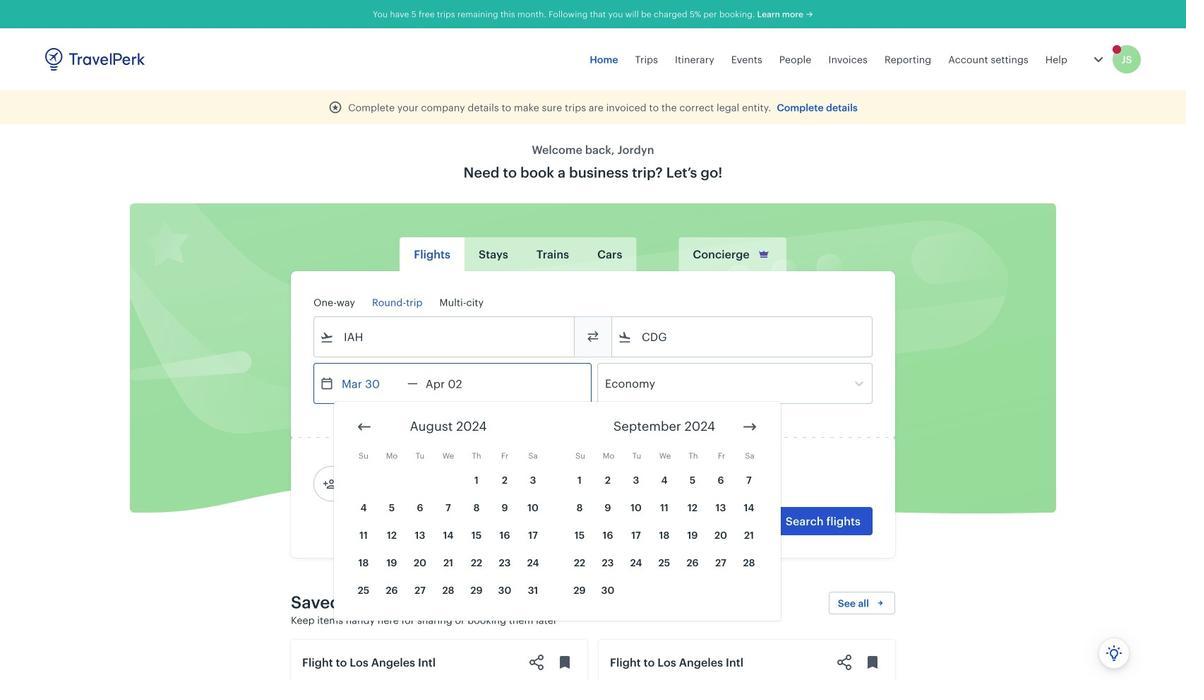 Task type: describe. For each thing, give the bounding box(es) containing it.
move backward to switch to the previous month. image
[[356, 419, 373, 436]]

calendar application
[[334, 402, 1187, 621]]

move forward to switch to the next month. image
[[742, 419, 759, 436]]

Return text field
[[418, 364, 492, 403]]



Task type: vqa. For each thing, say whether or not it's contained in the screenshot.
Depart field
no



Task type: locate. For each thing, give the bounding box(es) containing it.
Add first traveler search field
[[337, 473, 484, 495]]

Depart text field
[[334, 364, 408, 403]]

To search field
[[632, 326, 854, 348]]

From search field
[[334, 326, 556, 348]]



